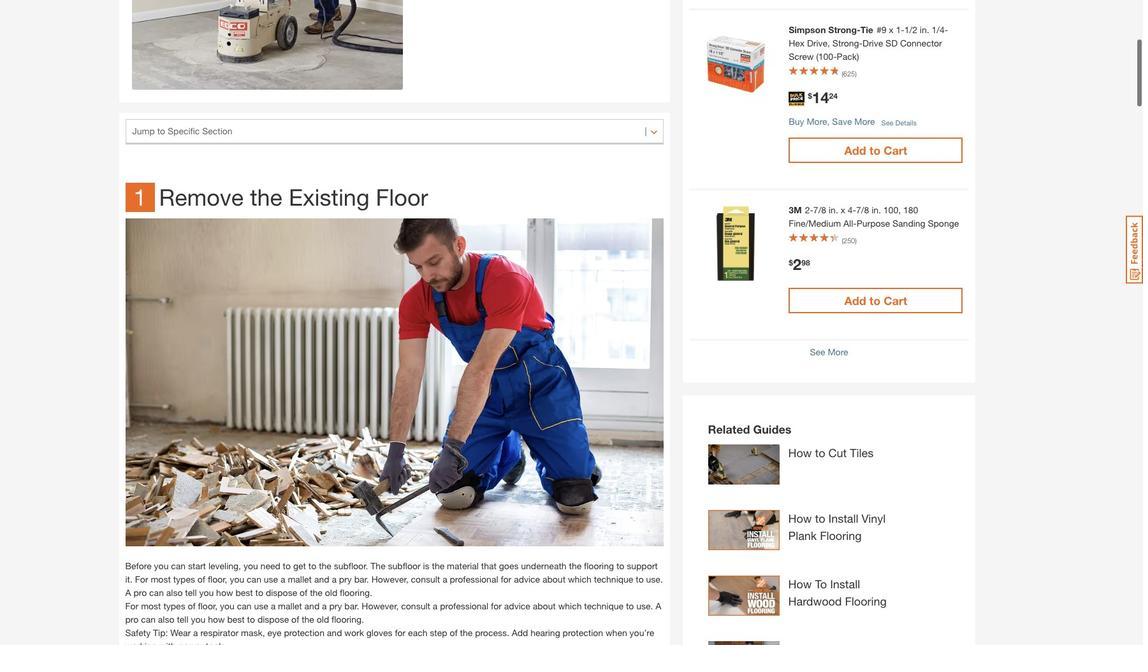 Task type: vqa. For each thing, say whether or not it's contained in the screenshot.
Hardwood
yes



Task type: locate. For each thing, give the bounding box(es) containing it.
leveling,
[[208, 561, 241, 572]]

for
[[501, 574, 511, 585], [491, 601, 502, 612], [395, 628, 406, 639]]

can
[[171, 561, 186, 572], [247, 574, 261, 585], [149, 588, 164, 598], [237, 601, 252, 612], [141, 614, 156, 625]]

1 vertical spatial most
[[141, 601, 161, 612]]

0 vertical spatial how
[[216, 588, 233, 598]]

0 vertical spatial professional
[[450, 574, 498, 585]]

flooring
[[584, 561, 614, 572]]

professional up step
[[440, 601, 488, 612]]

see more
[[810, 347, 848, 358]]

1 vertical spatial more
[[828, 347, 848, 358]]

1 vertical spatial a
[[656, 601, 661, 612]]

professional down material
[[450, 574, 498, 585]]

to inside how to cut tiles link
[[815, 446, 825, 460]]

flooring inside how to install hardwood flooring
[[845, 595, 887, 609]]

strong-
[[828, 24, 860, 35], [833, 38, 863, 48]]

how down the guides
[[788, 446, 812, 460]]

1 vertical spatial strong-
[[833, 38, 863, 48]]

you up power
[[191, 614, 205, 625]]

0 vertical spatial $
[[808, 91, 812, 100]]

a
[[281, 574, 285, 585], [332, 574, 337, 585], [443, 574, 447, 585], [271, 601, 276, 612], [322, 601, 327, 612], [433, 601, 438, 612], [193, 628, 198, 639]]

tell down start
[[185, 588, 197, 598]]

0 vertical spatial pry
[[339, 574, 352, 585]]

0 vertical spatial and
[[314, 574, 329, 585]]

0 vertical spatial add to cart
[[844, 143, 907, 157]]

sponge
[[928, 218, 959, 229]]

1 vertical spatial advice
[[504, 601, 530, 612]]

1 vertical spatial tell
[[177, 614, 188, 625]]

0 vertical spatial use.
[[646, 574, 663, 585]]

about up hearing
[[533, 601, 556, 612]]

add to cart for sd
[[844, 143, 907, 157]]

install inside how to install vinyl plank flooring
[[828, 512, 858, 526]]

0 horizontal spatial a
[[125, 588, 131, 598]]

0 vertical spatial (
[[842, 69, 843, 78]]

1 vertical spatial add to cart button
[[789, 288, 963, 314]]

use.
[[646, 574, 663, 585], [636, 601, 653, 612]]

1 vertical spatial add to cart
[[844, 294, 907, 308]]

1 how from the top
[[788, 446, 812, 460]]

cart for connector
[[884, 143, 907, 157]]

0 vertical spatial for
[[501, 574, 511, 585]]

add to cart
[[844, 143, 907, 157], [844, 294, 907, 308]]

0 vertical spatial cart
[[884, 143, 907, 157]]

tell
[[185, 588, 197, 598], [177, 614, 188, 625]]

flooring.
[[340, 588, 372, 598], [332, 614, 364, 625]]

1 protection from the left
[[284, 628, 324, 639]]

strong- inside the #9 x 1-1/2 in. 1/4- hex drive, strong-drive sd connector screw (100-pack)
[[833, 38, 863, 48]]

to inside how to install vinyl plank flooring
[[815, 512, 825, 526]]

how to install hardwood flooring
[[788, 578, 887, 609]]

a down 'it.'
[[125, 588, 131, 598]]

in. left 4-
[[829, 205, 838, 215]]

about down underneath
[[543, 574, 566, 585]]

feedback link image
[[1126, 215, 1143, 284]]

1 vertical spatial and
[[304, 601, 320, 612]]

1 ( from the top
[[842, 69, 843, 78]]

work
[[344, 628, 364, 639]]

advice up process.
[[504, 601, 530, 612]]

to
[[157, 126, 165, 136], [869, 143, 881, 157], [869, 294, 881, 308], [815, 446, 825, 460], [815, 512, 825, 526], [283, 561, 291, 572], [308, 561, 316, 572], [616, 561, 624, 572], [636, 574, 644, 585], [255, 588, 263, 598], [626, 601, 634, 612], [247, 614, 255, 625]]

(
[[842, 69, 843, 78], [842, 237, 843, 245]]

0 horizontal spatial $
[[789, 258, 793, 267]]

0 horizontal spatial protection
[[284, 628, 324, 639]]

add left hearing
[[512, 628, 528, 639]]

0 vertical spatial flooring
[[820, 529, 862, 543]]

see
[[881, 119, 893, 127], [810, 347, 825, 358]]

0 vertical spatial however,
[[371, 574, 408, 585]]

with
[[159, 641, 176, 646]]

7/8 up "purpose" at right
[[856, 205, 869, 215]]

1 vertical spatial $
[[789, 258, 793, 267]]

$ 14 24
[[808, 89, 838, 106]]

about
[[543, 574, 566, 585], [533, 601, 556, 612]]

1 vertical spatial use.
[[636, 601, 653, 612]]

can left start
[[171, 561, 186, 572]]

a man wearing work gloves using a hammer to remove a floor. image
[[125, 219, 663, 547]]

how up plank
[[788, 512, 812, 526]]

1 horizontal spatial in.
[[872, 205, 881, 215]]

wear
[[170, 628, 191, 639]]

you down start
[[199, 588, 214, 598]]

0 horizontal spatial more
[[828, 347, 848, 358]]

see more button
[[810, 341, 848, 358]]

1 horizontal spatial x
[[889, 24, 894, 35]]

connector
[[900, 38, 942, 48]]

power
[[178, 641, 203, 646]]

more inside button
[[828, 347, 848, 358]]

( 250 )
[[842, 237, 857, 245]]

buy
[[789, 116, 804, 127]]

can down need
[[247, 574, 261, 585]]

also
[[166, 588, 183, 598], [158, 614, 174, 625]]

2 vertical spatial how
[[788, 578, 812, 592]]

1/2
[[904, 24, 917, 35]]

for right 'it.'
[[135, 574, 148, 585]]

1 ) from the top
[[855, 69, 857, 78]]

2 horizontal spatial in.
[[920, 24, 929, 35]]

for
[[135, 574, 148, 585], [125, 601, 138, 612]]

1 cart from the top
[[884, 143, 907, 157]]

0 horizontal spatial see
[[810, 347, 825, 358]]

1 vertical spatial which
[[558, 601, 582, 612]]

which up hearing
[[558, 601, 582, 612]]

0 vertical spatial install
[[828, 512, 858, 526]]

2 cart from the top
[[884, 294, 907, 308]]

1 horizontal spatial $
[[808, 91, 812, 100]]

bar.
[[354, 574, 369, 585], [344, 601, 359, 612]]

safety
[[125, 628, 151, 639]]

2 ) from the top
[[855, 237, 857, 245]]

mallet up eye
[[278, 601, 302, 612]]

0 vertical spatial see
[[881, 119, 893, 127]]

professional
[[450, 574, 498, 585], [440, 601, 488, 612]]

1 add to cart button from the top
[[789, 138, 963, 163]]

0 vertical spatial a
[[125, 588, 131, 598]]

flooring. down subfloor.
[[340, 588, 372, 598]]

0 vertical spatial floor,
[[208, 574, 227, 585]]

0 vertical spatial tell
[[185, 588, 197, 598]]

tie
[[860, 24, 873, 35]]

bar. down subfloor.
[[354, 574, 369, 585]]

2 vertical spatial add
[[512, 628, 528, 639]]

for left each
[[395, 628, 406, 639]]

most down before
[[151, 574, 171, 585]]

types down start
[[173, 574, 195, 585]]

1 horizontal spatial protection
[[563, 628, 603, 639]]

more
[[855, 116, 875, 127], [828, 347, 848, 358]]

it.
[[125, 574, 133, 585]]

0 vertical spatial use
[[264, 574, 278, 585]]

0 vertical spatial add
[[844, 143, 866, 157]]

use down need
[[264, 574, 278, 585]]

0 vertical spatial strong-
[[828, 24, 860, 35]]

you left need
[[243, 561, 258, 572]]

pro down before
[[134, 588, 147, 598]]

use. up you're
[[636, 601, 653, 612]]

remove
[[159, 184, 244, 211]]

1 vertical spatial see
[[810, 347, 825, 358]]

0 vertical spatial how
[[788, 446, 812, 460]]

advice
[[514, 574, 540, 585], [504, 601, 530, 612]]

in. up "purpose" at right
[[872, 205, 881, 215]]

$
[[808, 91, 812, 100], [789, 258, 793, 267]]

x left 4-
[[841, 205, 845, 215]]

1 horizontal spatial more
[[855, 116, 875, 127]]

how inside how to install hardwood flooring
[[788, 578, 812, 592]]

how inside how to install vinyl plank flooring
[[788, 512, 812, 526]]

a down 'support'
[[656, 601, 661, 612]]

however,
[[371, 574, 408, 585], [362, 601, 399, 612]]

flooring inside how to install vinyl plank flooring
[[820, 529, 862, 543]]

you right before
[[154, 561, 169, 572]]

see inside button
[[810, 347, 825, 358]]

however, up gloves
[[362, 601, 399, 612]]

when
[[606, 628, 627, 639]]

best
[[236, 588, 253, 598], [227, 614, 245, 625]]

also up wear
[[166, 588, 183, 598]]

$ inside $ 14 24
[[808, 91, 812, 100]]

7/8 up fine/medium
[[813, 205, 826, 215]]

most up tip:
[[141, 601, 161, 612]]

pry
[[339, 574, 352, 585], [329, 601, 342, 612]]

1 vertical spatial (
[[842, 237, 843, 245]]

1 add to cart from the top
[[844, 143, 907, 157]]

a
[[125, 588, 131, 598], [656, 601, 661, 612]]

how left to
[[788, 578, 812, 592]]

tell up wear
[[177, 614, 188, 625]]

protection left when
[[563, 628, 603, 639]]

jump
[[132, 126, 155, 136]]

start
[[188, 561, 206, 572]]

1 vertical spatial pro
[[125, 614, 139, 625]]

technique
[[594, 574, 633, 585], [584, 601, 624, 612]]

drive,
[[807, 38, 830, 48]]

in. right 1/2
[[920, 24, 929, 35]]

floor, down leveling,
[[208, 574, 227, 585]]

best down leveling,
[[236, 588, 253, 598]]

technique up when
[[584, 601, 624, 612]]

0 vertical spatial add to cart button
[[789, 138, 963, 163]]

use up mask,
[[254, 601, 268, 612]]

for down goes
[[501, 574, 511, 585]]

2 add to cart from the top
[[844, 294, 907, 308]]

1 vertical spatial install
[[830, 578, 860, 592]]

2 ( from the top
[[842, 237, 843, 245]]

pro
[[134, 588, 147, 598], [125, 614, 139, 625]]

x
[[889, 24, 894, 35], [841, 205, 845, 215]]

flooring down the vinyl
[[820, 529, 862, 543]]

how up respirator
[[208, 614, 225, 625]]

which down flooring
[[568, 574, 591, 585]]

pack)
[[837, 51, 859, 62]]

2 how from the top
[[788, 512, 812, 526]]

4-
[[848, 205, 856, 215]]

0 vertical spatial technique
[[594, 574, 633, 585]]

consult down 'is'
[[411, 574, 440, 585]]

hex
[[789, 38, 805, 48]]

1 vertical spatial flooring
[[845, 595, 887, 609]]

1 horizontal spatial see
[[881, 119, 893, 127]]

the
[[371, 561, 385, 572]]

$ left 24
[[808, 91, 812, 100]]

1 vertical spatial bar.
[[344, 601, 359, 612]]

consult up each
[[401, 601, 430, 612]]

in. inside the #9 x 1-1/2 in. 1/4- hex drive, strong-drive sd connector screw (100-pack)
[[920, 24, 929, 35]]

1 vertical spatial pry
[[329, 601, 342, 612]]

0 vertical spatial )
[[855, 69, 857, 78]]

0 horizontal spatial 7/8
[[813, 205, 826, 215]]

x left 1-
[[889, 24, 894, 35]]

dispose up eye
[[258, 614, 289, 625]]

you up respirator
[[220, 601, 235, 612]]

types
[[173, 574, 195, 585], [163, 601, 185, 612]]

( for fine/medium
[[842, 237, 843, 245]]

0 vertical spatial x
[[889, 24, 894, 35]]

add down 'buy more, save more see details' on the top right
[[844, 143, 866, 157]]

related
[[708, 423, 750, 437]]

best up respirator
[[227, 614, 245, 625]]

$ left 98
[[789, 258, 793, 267]]

mallet down get
[[288, 574, 312, 585]]

1 vertical spatial )
[[855, 237, 857, 245]]

get
[[293, 561, 306, 572]]

$ inside $ 2 98
[[789, 258, 793, 267]]

1 vertical spatial also
[[158, 614, 174, 625]]

for down 'it.'
[[125, 601, 138, 612]]

protection right eye
[[284, 628, 324, 639]]

tip:
[[153, 628, 168, 639]]

technique down flooring
[[594, 574, 633, 585]]

subfloor
[[388, 561, 421, 572]]

) down the 'pack)'
[[855, 69, 857, 78]]

1 vertical spatial consult
[[401, 601, 430, 612]]

add up see more button
[[844, 294, 866, 308]]

1 vertical spatial x
[[841, 205, 845, 215]]

flooring. up work
[[332, 614, 364, 625]]

install inside how to install hardwood flooring
[[830, 578, 860, 592]]

also up tip:
[[158, 614, 174, 625]]

advice down underneath
[[514, 574, 540, 585]]

1/4-
[[932, 24, 948, 35]]

1 7/8 from the left
[[813, 205, 826, 215]]

$ for 2
[[789, 258, 793, 267]]

0 vertical spatial flooring.
[[340, 588, 372, 598]]

install left the vinyl
[[828, 512, 858, 526]]

in.
[[920, 24, 929, 35], [829, 205, 838, 215], [872, 205, 881, 215]]

bar. up work
[[344, 601, 359, 612]]

1 horizontal spatial 7/8
[[856, 205, 869, 215]]

types up wear
[[163, 601, 185, 612]]

pro up safety
[[125, 614, 139, 625]]

install right to
[[830, 578, 860, 592]]

how to install vinyl plank flooring image
[[708, 511, 779, 551]]

2 add to cart button from the top
[[789, 288, 963, 314]]

however, down the
[[371, 574, 408, 585]]

add to cart button for all-
[[789, 288, 963, 314]]

old
[[325, 588, 337, 598], [317, 614, 329, 625]]

consult
[[411, 574, 440, 585], [401, 601, 430, 612]]

simpson
[[789, 24, 826, 35]]

you down leveling,
[[230, 574, 244, 585]]

support
[[627, 561, 658, 572]]

1 vertical spatial cart
[[884, 294, 907, 308]]

how down leveling,
[[216, 588, 233, 598]]

floor, up respirator
[[198, 601, 218, 612]]

3 how from the top
[[788, 578, 812, 592]]

use
[[264, 574, 278, 585], [254, 601, 268, 612]]

how for how to install hardwood flooring
[[788, 578, 812, 592]]

) down all-
[[855, 237, 857, 245]]

flooring right the hardwood
[[845, 595, 887, 609]]

how for how to cut tiles
[[788, 446, 812, 460]]

1 vertical spatial flooring.
[[332, 614, 364, 625]]

dispose down need
[[266, 588, 297, 598]]

how to install a tile floor image
[[708, 642, 779, 646]]

how to cut tiles
[[788, 446, 874, 460]]

1 vertical spatial how
[[788, 512, 812, 526]]

for up process.
[[491, 601, 502, 612]]

use. down 'support'
[[646, 574, 663, 585]]



Task type: describe. For each thing, give the bounding box(es) containing it.
(100-
[[816, 51, 837, 62]]

1 vertical spatial use
[[254, 601, 268, 612]]

0 vertical spatial mallet
[[288, 574, 312, 585]]

remove the existing floor
[[159, 184, 428, 211]]

add inside the before you can start leveling, you need to get to the subfloor. the subfloor is the material that goes underneath the flooring to support it. for most types of floor, you can use a mallet and a pry bar. however, consult a professional for advice about which technique to use. a pro can also tell you how best to dispose of the old flooring. for most types of floor, you can use a mallet and a pry bar. however, consult a professional for advice about which technique to use. a pro can also tell you how best to dispose of the old flooring. safety tip: wear a respirator mask, eye protection and work gloves for each step of the process. add hearing protection when you're working with power tools.
[[512, 628, 528, 639]]

how for how to install vinyl plank flooring
[[788, 512, 812, 526]]

100,
[[884, 205, 901, 215]]

each
[[408, 628, 427, 639]]

( 625 )
[[842, 69, 857, 78]]

1 vertical spatial dispose
[[258, 614, 289, 625]]

1 horizontal spatial a
[[656, 601, 661, 612]]

2 protection from the left
[[563, 628, 603, 639]]

how to cut tiles image
[[708, 445, 779, 485]]

0 vertical spatial types
[[173, 574, 195, 585]]

tiles
[[850, 446, 874, 460]]

2 vertical spatial for
[[395, 628, 406, 639]]

( for drive
[[842, 69, 843, 78]]

1 vertical spatial for
[[125, 601, 138, 612]]

process.
[[475, 628, 509, 639]]

#9
[[877, 24, 886, 35]]

before you can start leveling, you need to get to the subfloor. the subfloor is the material that goes underneath the flooring to support it. for most types of floor, you can use a mallet and a pry bar. however, consult a professional for advice about which technique to use. a pro can also tell you how best to dispose of the old flooring. for most types of floor, you can use a mallet and a pry bar. however, consult a professional for advice about which technique to use. a pro can also tell you how best to dispose of the old flooring. safety tip: wear a respirator mask, eye protection and work gloves for each step of the process. add hearing protection when you're working with power tools.
[[125, 561, 663, 646]]

tools.
[[206, 641, 228, 646]]

1 vertical spatial about
[[533, 601, 556, 612]]

install for hardwood
[[830, 578, 860, 592]]

related guides
[[708, 423, 791, 437]]

sd
[[886, 38, 898, 48]]

gloves
[[366, 628, 392, 639]]

material
[[447, 561, 479, 572]]

x inside the #9 x 1-1/2 in. 1/4- hex drive, strong-drive sd connector screw (100-pack)
[[889, 24, 894, 35]]

more,
[[807, 116, 830, 127]]

1 vertical spatial types
[[163, 601, 185, 612]]

working
[[125, 641, 157, 646]]

0 vertical spatial best
[[236, 588, 253, 598]]

180
[[903, 205, 918, 215]]

how to install hardwood flooring image
[[708, 576, 779, 616]]

0 vertical spatial more
[[855, 116, 875, 127]]

fine/medium
[[789, 218, 841, 229]]

purpose
[[857, 218, 890, 229]]

0 vertical spatial for
[[135, 574, 148, 585]]

plank
[[788, 529, 817, 543]]

#9 x 1-1/2 in. 1/4- hex drive, strong-drive sd connector screw (100-pack)
[[789, 24, 948, 62]]

save
[[832, 116, 852, 127]]

2 7/8 from the left
[[856, 205, 869, 215]]

jump to specific section
[[132, 126, 232, 136]]

#9 x 1-1/2 in. 1/4-hex drive, strong-drive sd connector screw (100-pack) image
[[695, 23, 776, 104]]

to
[[815, 578, 827, 592]]

2
[[793, 256, 802, 274]]

0 vertical spatial about
[[543, 574, 566, 585]]

$ for 14
[[808, 91, 812, 100]]

2-7/8 in. x 4-7/8 in. 100, 180 fine/medium all-purpose sanding sponge
[[789, 205, 959, 229]]

0 vertical spatial bar.
[[354, 574, 369, 585]]

625
[[843, 69, 855, 78]]

specific
[[168, 126, 200, 136]]

drive
[[863, 38, 883, 48]]

add for drive
[[844, 143, 866, 157]]

1 vertical spatial mallet
[[278, 601, 302, 612]]

1 vertical spatial technique
[[584, 601, 624, 612]]

you're
[[630, 628, 654, 639]]

how to install vinyl plank flooring link
[[708, 511, 899, 564]]

before
[[125, 561, 152, 572]]

2-
[[805, 205, 813, 215]]

0 vertical spatial consult
[[411, 574, 440, 585]]

simpson strong-tie
[[789, 24, 873, 35]]

98
[[802, 258, 810, 267]]

a man using a floor sander wearing safety glasses and gloves. image
[[132, 0, 403, 90]]

1-
[[896, 24, 904, 35]]

0 vertical spatial dispose
[[266, 588, 297, 598]]

to inside jump to specific section button
[[157, 126, 165, 136]]

need
[[260, 561, 280, 572]]

add to cart button for sd
[[789, 138, 963, 163]]

24
[[829, 91, 838, 100]]

can down before
[[149, 588, 164, 598]]

all-
[[843, 218, 857, 229]]

0 horizontal spatial in.
[[829, 205, 838, 215]]

screw
[[789, 51, 814, 62]]

1 vertical spatial professional
[[440, 601, 488, 612]]

) for fine/medium
[[855, 237, 857, 245]]

0 vertical spatial pro
[[134, 588, 147, 598]]

how to install hardwood flooring link
[[708, 576, 899, 629]]

install for vinyl
[[828, 512, 858, 526]]

0 vertical spatial most
[[151, 574, 171, 585]]

1 vertical spatial how
[[208, 614, 225, 625]]

see inside 'buy more, save more see details'
[[881, 119, 893, 127]]

2-7/8 in. x 4-7/8 in. 100, 180 fine/medium all-purpose sanding sponge image
[[695, 203, 776, 284]]

add to cart for all-
[[844, 294, 907, 308]]

floor
[[376, 184, 428, 211]]

0 vertical spatial which
[[568, 574, 591, 585]]

1 vertical spatial best
[[227, 614, 245, 625]]

is
[[423, 561, 429, 572]]

subfloor.
[[334, 561, 368, 572]]

sanding
[[893, 218, 925, 229]]

250
[[843, 237, 855, 245]]

guides
[[753, 423, 791, 437]]

14
[[812, 89, 829, 106]]

hardwood
[[788, 595, 842, 609]]

2 vertical spatial and
[[327, 628, 342, 639]]

0 vertical spatial old
[[325, 588, 337, 598]]

1 vertical spatial for
[[491, 601, 502, 612]]

add for fine/medium
[[844, 294, 866, 308]]

1 vertical spatial however,
[[362, 601, 399, 612]]

1 vertical spatial old
[[317, 614, 329, 625]]

that
[[481, 561, 497, 572]]

vinyl
[[862, 512, 886, 526]]

can up mask,
[[237, 601, 252, 612]]

0 vertical spatial advice
[[514, 574, 540, 585]]

see details button
[[881, 111, 917, 135]]

3m
[[789, 205, 802, 215]]

) for drive
[[855, 69, 857, 78]]

hearing
[[531, 628, 560, 639]]

buy more, save more button
[[789, 109, 875, 135]]

x inside 2-7/8 in. x 4-7/8 in. 100, 180 fine/medium all-purpose sanding sponge
[[841, 205, 845, 215]]

eye
[[267, 628, 281, 639]]

mask,
[[241, 628, 265, 639]]

goes
[[499, 561, 519, 572]]

underneath
[[521, 561, 567, 572]]

can up safety
[[141, 614, 156, 625]]

existing
[[289, 184, 369, 211]]

buy more, save more see details
[[789, 116, 917, 127]]

1 vertical spatial floor,
[[198, 601, 218, 612]]

how to install vinyl plank flooring
[[788, 512, 886, 543]]

step
[[430, 628, 447, 639]]

cart for purpose
[[884, 294, 907, 308]]

jump to specific section button
[[125, 119, 663, 145]]

respirator
[[200, 628, 238, 639]]

1
[[134, 184, 146, 211]]

$ 2 98
[[789, 256, 810, 274]]

0 vertical spatial also
[[166, 588, 183, 598]]

how to cut tiles link
[[708, 445, 899, 498]]



